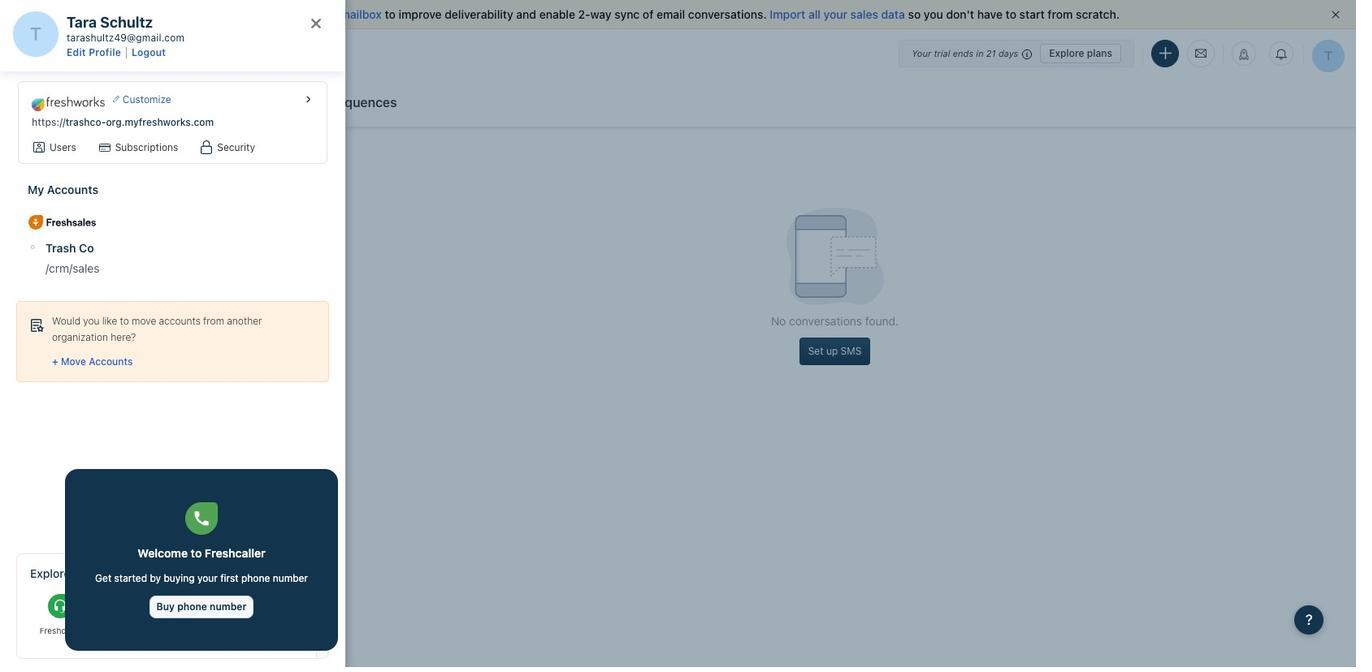 Task type: vqa. For each thing, say whether or not it's contained in the screenshot.
gmail link
no



Task type: locate. For each thing, give the bounding box(es) containing it.
your left mailbox
[[313, 7, 337, 21]]

connect your mailbox link
[[265, 7, 385, 21]]

conversations
[[111, 95, 200, 109]]

have
[[977, 7, 1003, 21]]

you left like
[[83, 316, 99, 328]]

from left another at the left top
[[203, 316, 224, 328]]

0 vertical spatial you
[[924, 7, 943, 21]]

your
[[313, 7, 337, 21], [824, 7, 847, 21]]

org.myfreshworks.com
[[106, 116, 214, 128]]

your trial ends in 21 days
[[912, 48, 1018, 58]]

1 horizontal spatial to
[[385, 7, 396, 21]]

0 horizontal spatial from
[[203, 316, 224, 328]]

accounts down here? on the left of page
[[89, 356, 133, 368]]

edit
[[67, 46, 86, 58]]

connect
[[265, 7, 310, 21]]

like
[[102, 316, 117, 328]]

to left start
[[1006, 7, 1017, 21]]

phone element
[[10, 598, 42, 631]]

your right the all
[[824, 7, 847, 21]]

deliverability
[[445, 7, 513, 21]]

dialog
[[0, 0, 345, 668]]

trial
[[934, 48, 950, 58]]

list
[[22, 131, 323, 185]]

organization
[[52, 332, 108, 344]]

1 vertical spatial trash
[[46, 242, 76, 255]]

freshstatus image
[[238, 595, 262, 619]]

0 horizontal spatial to
[[120, 316, 129, 328]]

2 your from the left
[[824, 7, 847, 21]]

explore left plans
[[1049, 47, 1084, 59]]

1 horizontal spatial you
[[924, 7, 943, 21]]

here?
[[111, 332, 136, 344]]

trashco-
[[66, 116, 106, 128]]

subscriptions link
[[115, 141, 178, 155]]

1 vertical spatial explore
[[30, 567, 70, 581]]

to right like
[[120, 316, 129, 328]]

scratch.
[[1076, 7, 1120, 21]]

0 vertical spatial trash
[[69, 208, 95, 220]]

1 horizontal spatial your
[[824, 7, 847, 21]]

security
[[217, 141, 255, 154]]

conversations.
[[688, 7, 767, 21]]

trash up /crm/sales
[[46, 242, 76, 255]]

trash for trash
[[69, 208, 95, 220]]

0 horizontal spatial explore
[[30, 567, 70, 581]]

1 horizontal spatial from
[[1048, 7, 1073, 21]]

1 horizontal spatial explore
[[1049, 47, 1084, 59]]

and
[[516, 7, 536, 21]]

explore inside dialog
[[30, 567, 70, 581]]

subscriptions list item
[[89, 137, 188, 158]]

tara
[[67, 13, 97, 30]]

freshping image
[[174, 595, 199, 619]]

0 vertical spatial from
[[1048, 7, 1073, 21]]

up
[[826, 345, 838, 358]]

to
[[385, 7, 396, 21], [1006, 7, 1017, 21], [120, 316, 129, 328]]

send email image
[[1195, 47, 1207, 60]]

accounts
[[47, 183, 98, 197], [89, 356, 133, 368]]

trash
[[69, 208, 95, 220], [46, 242, 76, 255]]

products
[[107, 567, 155, 581]]

explore for explore other products
[[30, 567, 70, 581]]

move
[[61, 356, 86, 368]]

trash down my accounts
[[69, 208, 95, 220]]

email templates link
[[61, 230, 293, 262]]

1 vertical spatial accounts
[[89, 356, 133, 368]]

sales
[[850, 7, 878, 21]]

set up sms button
[[799, 338, 871, 366]]

found.
[[865, 314, 899, 328]]

sales
[[290, 95, 323, 109]]

1 your from the left
[[313, 7, 337, 21]]

to for connect your mailbox to improve deliverability and enable 2-way sync of email conversations. import all your sales data so you don't have to start from scratch.
[[385, 7, 396, 21]]

0 horizontal spatial your
[[313, 7, 337, 21]]

data
[[881, 7, 905, 21]]

you inside "would you like to move accounts from another organization here?"
[[83, 316, 99, 328]]

plans
[[1087, 47, 1112, 59]]

to inside "would you like to move accounts from another organization here?"
[[120, 316, 129, 328]]

move
[[132, 316, 156, 328]]

+ move accounts
[[52, 356, 133, 368]]

enable
[[539, 7, 575, 21]]

Search your CRM... text field
[[72, 40, 234, 67]]

emails
[[92, 360, 123, 372]]

dialog containing tara
[[0, 0, 345, 668]]

from inside "would you like to move accounts from another organization here?"
[[203, 316, 224, 328]]

bulk emails scheduled link
[[61, 350, 293, 383]]

would
[[52, 316, 80, 328]]

logout
[[132, 46, 166, 58]]

1 vertical spatial from
[[203, 316, 224, 328]]

import all your sales data link
[[770, 7, 908, 21]]

2-
[[578, 7, 590, 21]]

my
[[28, 183, 44, 197]]

tab list
[[52, 78, 1356, 127]]

explore left other
[[30, 567, 70, 581]]

you right so
[[924, 7, 943, 21]]

to right mailbox
[[385, 7, 396, 21]]

users link
[[50, 141, 76, 155]]

0 vertical spatial explore
[[1049, 47, 1084, 59]]

from right start
[[1048, 7, 1073, 21]]

edit profile
[[67, 46, 121, 58]]

to for would you like to move accounts from another organization here?
[[120, 316, 129, 328]]

0 vertical spatial accounts
[[47, 183, 98, 197]]

tarashultz49@gmail.com
[[67, 31, 185, 43]]

drafts link
[[61, 165, 293, 197]]

list containing users
[[22, 131, 323, 185]]

1 vertical spatial you
[[83, 316, 99, 328]]

metrics
[[69, 328, 104, 340]]

0 horizontal spatial you
[[83, 316, 99, 328]]

/crm/sales
[[46, 262, 99, 276]]

sales sequences link
[[247, 78, 413, 127]]

way
[[590, 7, 612, 21]]

email
[[657, 7, 685, 21]]

no
[[771, 314, 786, 328]]

explore other products
[[30, 567, 155, 581]]

close button image
[[311, 19, 321, 29]]

trash inside trash co /crm/sales
[[46, 242, 76, 255]]

you
[[924, 7, 943, 21], [83, 316, 99, 328]]

freshdesk
[[39, 627, 80, 637]]

sync
[[614, 7, 640, 21]]

customize
[[123, 93, 171, 106]]

trash co /crm/sales
[[46, 242, 99, 276]]

accounts right the "my"
[[47, 183, 98, 197]]

21
[[986, 48, 996, 58]]

security list item
[[191, 137, 265, 158]]

scheduled link
[[61, 132, 293, 165]]



Task type: describe. For each thing, give the bounding box(es) containing it.
import
[[770, 7, 805, 21]]

bulk emails scheduled
[[69, 360, 174, 372]]

sales sequences
[[290, 95, 397, 109]]

drafts
[[69, 175, 98, 187]]

what's new image
[[1238, 49, 1250, 60]]

set
[[808, 345, 824, 358]]

your
[[912, 48, 931, 58]]

tara schultz tarashultz49@gmail.com
[[67, 13, 185, 43]]

in
[[976, 48, 984, 58]]

bulk
[[69, 360, 90, 372]]

sequences
[[329, 95, 397, 109]]

connect your mailbox to improve deliverability and enable 2-way sync of email conversations. import all your sales data so you don't have to start from scratch.
[[265, 7, 1120, 21]]

no conversations found.
[[771, 314, 899, 328]]

conversations
[[789, 314, 862, 328]]

schultz
[[100, 13, 153, 30]]

email templates
[[69, 240, 146, 252]]

explore for explore plans
[[1049, 47, 1084, 59]]

improve
[[399, 7, 442, 21]]

expand image
[[301, 96, 316, 103]]

tab list containing conversations
[[52, 78, 1356, 127]]

so
[[908, 7, 921, 21]]

trash for trash co /crm/sales
[[46, 242, 76, 255]]

2 horizontal spatial to
[[1006, 7, 1017, 21]]

explore plans link
[[1040, 43, 1121, 63]]

email
[[69, 240, 94, 252]]

trash co link
[[46, 242, 312, 255]]

would you like to move accounts from another organization here?
[[52, 316, 262, 344]]

https://
[[32, 116, 66, 128]]

my accounts
[[28, 183, 98, 197]]

close image
[[1332, 11, 1340, 19]]

co
[[79, 242, 94, 255]]

freshworks logo image
[[32, 97, 105, 111]]

all
[[808, 7, 821, 21]]

freshworks switcher image
[[18, 643, 34, 659]]

profile
[[89, 46, 121, 58]]

ends
[[953, 48, 974, 58]]

sms
[[841, 345, 862, 358]]

metrics link
[[61, 318, 293, 350]]

scheduled
[[125, 360, 174, 372]]

freshdesk button
[[30, 587, 89, 646]]

other
[[73, 567, 104, 581]]

days
[[999, 48, 1018, 58]]

start
[[1019, 7, 1045, 21]]

edit profile link
[[67, 46, 127, 58]]

accounts
[[159, 316, 201, 328]]

customize link
[[113, 92, 171, 107]]

another
[[227, 316, 262, 328]]

subscriptions
[[115, 141, 178, 154]]

scheduled
[[69, 143, 119, 155]]

list inside dialog
[[22, 131, 323, 185]]

security link
[[217, 141, 255, 155]]

explore plans
[[1049, 47, 1112, 59]]

trash link
[[61, 197, 293, 230]]

users list item
[[24, 137, 86, 158]]

/crm/sales link
[[46, 262, 312, 276]]

templates
[[97, 240, 146, 252]]

logout link
[[127, 46, 171, 58]]

conversations link
[[68, 78, 231, 127]]

+
[[52, 356, 58, 368]]

users
[[50, 141, 76, 154]]

of
[[643, 7, 654, 21]]

set up sms
[[808, 345, 862, 358]]

https:// trashco-org.myfreshworks.com
[[32, 116, 214, 128]]

mailbox
[[340, 7, 382, 21]]



